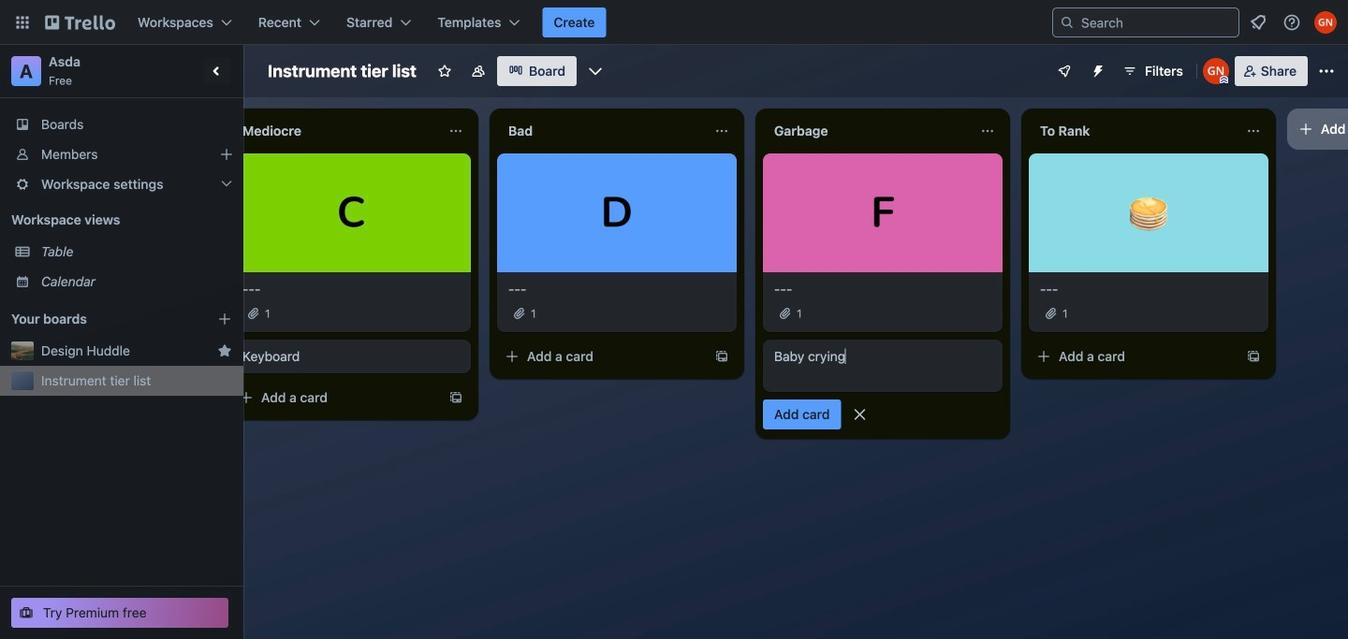 Task type: describe. For each thing, give the bounding box(es) containing it.
primary element
[[0, 0, 1348, 45]]

add board image
[[217, 312, 232, 327]]

workspace visible image
[[471, 64, 486, 79]]

2 horizontal spatial create from template… image
[[1246, 349, 1261, 364]]

your boards with 2 items element
[[11, 308, 189, 331]]

automation image
[[1083, 56, 1110, 82]]

star or unstar board image
[[437, 64, 452, 79]]

search image
[[1060, 15, 1075, 30]]

generic name (genericname34) image inside primary element
[[1315, 11, 1337, 34]]

power ups image
[[1057, 64, 1072, 79]]

Enter a title for this card… text field
[[763, 340, 1003, 393]]

open information menu image
[[1283, 13, 1302, 32]]

1 vertical spatial generic name (genericname34) image
[[1203, 58, 1229, 84]]

0 horizontal spatial create from template… image
[[449, 391, 464, 406]]

this member is an admin of this board. image
[[1220, 76, 1228, 84]]



Task type: vqa. For each thing, say whether or not it's contained in the screenshot.
Board name text field
yes



Task type: locate. For each thing, give the bounding box(es) containing it.
cancel image
[[851, 406, 869, 424]]

0 notifications image
[[1247, 11, 1270, 34]]

generic name (genericname34) image down search field
[[1203, 58, 1229, 84]]

customize views image
[[586, 62, 605, 81]]

None text field
[[763, 116, 973, 146]]

create from template… image
[[714, 349, 729, 364], [1246, 349, 1261, 364], [449, 391, 464, 406]]

1 horizontal spatial create from template… image
[[714, 349, 729, 364]]

generic name (genericname34) image
[[1315, 11, 1337, 34], [1203, 58, 1229, 84]]

generic name (genericname34) image right open information menu icon
[[1315, 11, 1337, 34]]

back to home image
[[45, 7, 115, 37]]

Search field
[[1075, 9, 1239, 36]]

show menu image
[[1317, 62, 1336, 81]]

0 horizontal spatial generic name (genericname34) image
[[1203, 58, 1229, 84]]

None text field
[[231, 116, 441, 146], [497, 116, 707, 146], [231, 116, 441, 146], [497, 116, 707, 146]]

1 horizontal spatial generic name (genericname34) image
[[1315, 11, 1337, 34]]

0 vertical spatial generic name (genericname34) image
[[1315, 11, 1337, 34]]

Board name text field
[[258, 56, 426, 86]]

starred icon image
[[217, 344, 232, 359]]

workspace navigation collapse icon image
[[204, 58, 230, 84]]



